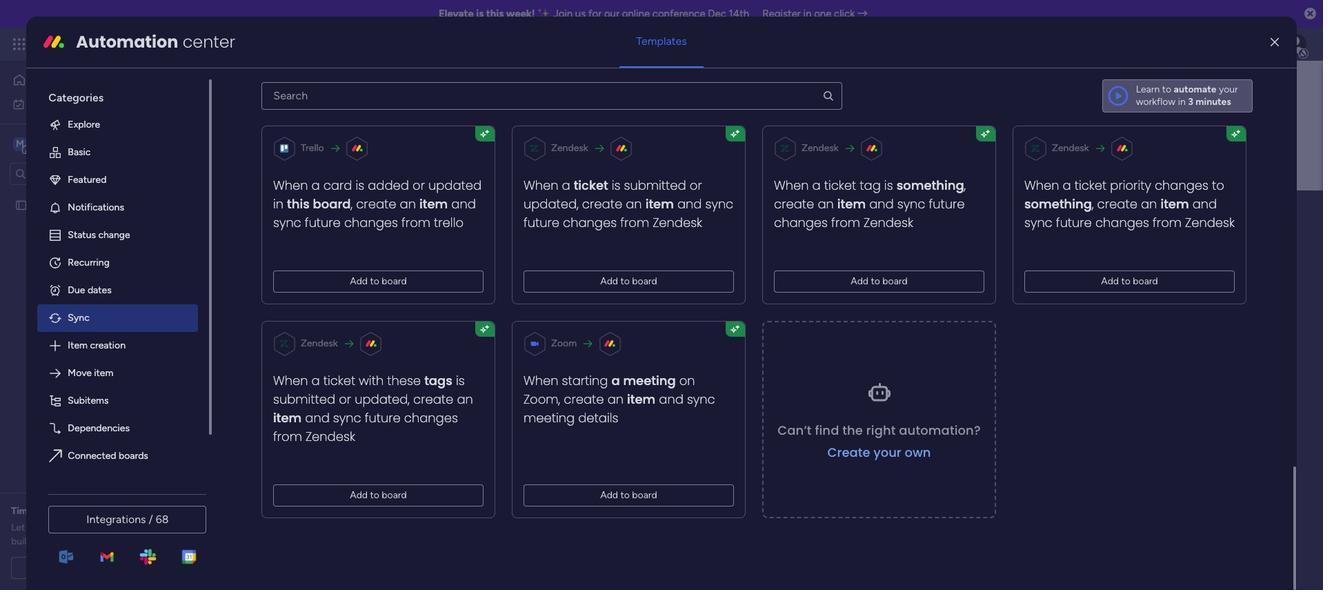 Task type: vqa. For each thing, say whether or not it's contained in the screenshot.
rightmost ,
yes



Task type: describe. For each thing, give the bounding box(es) containing it.
recurring
[[68, 257, 110, 268]]

an inside the , create an
[[818, 195, 835, 212]]

notifications
[[68, 201, 124, 213]]

an inside "time for an expert review let our experts review what you've built so far. free of charge"
[[51, 505, 61, 517]]

boards for connected boards
[[119, 450, 148, 462]]

an inside on zoom, create an
[[608, 391, 624, 408]]

add to board button for when a ticket priority changes to something , create an item
[[1025, 270, 1236, 293]]

add workspace description
[[343, 229, 461, 241]]

integrations / 68
[[86, 513, 169, 526]]

when for when a ticket
[[524, 177, 559, 194]]

an inside is submitted or updated, create an
[[626, 195, 643, 212]]

when a ticket
[[524, 177, 609, 194]]

0 vertical spatial review
[[95, 505, 125, 517]]

center
[[183, 30, 235, 53]]

change
[[98, 229, 130, 241]]

description
[[412, 229, 461, 241]]

see plans button
[[223, 34, 289, 55]]

when a card is added or updated in
[[274, 177, 482, 212]]

schedule a meeting button
[[11, 557, 165, 579]]

and sync future changes from zendesk for when a
[[524, 195, 734, 231]]

own
[[905, 444, 932, 461]]

item creation
[[68, 339, 126, 351]]

add to board for when a ticket tag is something
[[851, 275, 908, 287]]

status
[[68, 229, 96, 241]]

join
[[553, 8, 573, 20]]

subitems
[[68, 395, 109, 406]]

automation?
[[900, 422, 981, 439]]

submitted for is submitted or updated, create an
[[625, 177, 687, 194]]

workspace image
[[13, 136, 27, 151]]

test for public board image
[[284, 343, 302, 355]]

0 horizontal spatial something
[[897, 177, 965, 194]]

basic
[[68, 146, 91, 158]]

changes inside when a ticket priority changes to something , create an item
[[1156, 177, 1209, 194]]

dashboards
[[311, 311, 361, 323]]

minutes
[[1196, 96, 1232, 108]]

register in one click → link
[[763, 8, 868, 20]]

, inside when a ticket priority changes to something , create an item
[[1093, 195, 1095, 212]]

sync option
[[38, 304, 198, 332]]

2 horizontal spatial this
[[486, 8, 504, 20]]

updated, for is submitted or updated, create an item
[[355, 391, 410, 408]]

item inside is submitted or updated, create an item
[[274, 409, 302, 426]]

connected
[[68, 450, 116, 462]]

register
[[763, 8, 801, 20]]

learn to automate
[[1137, 83, 1217, 95]]

tags
[[425, 372, 453, 389]]

plans
[[260, 38, 283, 50]]

future for when a ticket with these tags
[[365, 409, 401, 426]]

from for when a ticket with these tags
[[274, 428, 303, 445]]

item
[[68, 339, 88, 351]]

test link
[[240, 330, 923, 369]]

a for when a card is added or updated in
[[312, 177, 320, 194]]

learn
[[1137, 83, 1160, 95]]

or for is submitted or updated, create an item
[[339, 391, 352, 408]]

find
[[816, 422, 840, 439]]

is submitted or updated, create an
[[524, 177, 703, 212]]

brad klo image
[[1285, 33, 1307, 55]]

due dates
[[68, 284, 112, 296]]

or for is submitted or updated, create an
[[690, 177, 703, 194]]

when for when a card is added or updated in
[[274, 177, 308, 194]]

create inside when a ticket priority changes to something , create an item
[[1098, 195, 1138, 212]]

ticket for when a
[[574, 177, 609, 194]]

monday work management
[[61, 36, 214, 52]]

sync
[[68, 312, 90, 324]]

my work
[[30, 98, 67, 109]]

workflow
[[1137, 96, 1176, 108]]

members
[[349, 278, 395, 291]]

0 horizontal spatial this
[[287, 195, 310, 212]]

main inside workspace selection element
[[32, 137, 56, 150]]

/
[[149, 513, 153, 526]]

card
[[324, 177, 353, 194]]

, inside the , create an
[[965, 177, 967, 194]]

time
[[11, 505, 33, 517]]

1 vertical spatial main workspace
[[344, 195, 522, 226]]

my work button
[[8, 93, 148, 115]]

our inside "time for an expert review let our experts review what you've built so far. free of charge"
[[27, 522, 42, 534]]

dependencies
[[68, 422, 130, 434]]

click
[[835, 8, 855, 20]]

when starting a meeting
[[524, 372, 676, 389]]

test for public board icon
[[32, 199, 51, 211]]

when a ticket with these tags
[[274, 372, 453, 389]]

the
[[843, 422, 864, 439]]

us
[[576, 8, 586, 20]]

to inside when a ticket priority changes to something , create an item
[[1213, 177, 1225, 194]]

home
[[32, 74, 58, 86]]

updated, for is submitted or updated, create an
[[524, 195, 579, 212]]

or inside when a card is added or updated in
[[413, 177, 425, 194]]

an inside is submitted or updated, create an item
[[457, 391, 474, 408]]

future for when a ticket tag is something
[[930, 195, 966, 212]]

a for when a ticket with these tags
[[312, 372, 320, 389]]

your inside your workflow in
[[1220, 83, 1239, 95]]

from for when a ticket priority changes to something , create an item
[[1154, 214, 1183, 231]]

management
[[139, 36, 214, 52]]

what
[[109, 522, 131, 534]]

sync for when a ticket tag is something
[[898, 195, 926, 212]]

from for when a ticket tag is something
[[832, 214, 861, 231]]

work for monday
[[112, 36, 136, 52]]

let
[[11, 522, 25, 534]]

when a ticket priority changes to something , create an item
[[1025, 177, 1225, 212]]

1 vertical spatial option
[[38, 470, 198, 498]]

week!
[[506, 8, 535, 20]]

boards for recent boards
[[298, 278, 332, 291]]

these
[[388, 372, 421, 389]]

tag
[[860, 177, 881, 194]]

14th
[[729, 8, 750, 20]]

on
[[680, 372, 696, 389]]

online
[[622, 8, 650, 20]]

is submitted or updated, create an item
[[274, 372, 474, 426]]

sync for when a ticket priority changes to something , create an item
[[1025, 214, 1053, 231]]

and for when a ticket
[[678, 195, 702, 212]]

and for when a ticket with these tags
[[306, 409, 330, 426]]

status change option
[[38, 221, 198, 249]]

create inside is submitted or updated, create an
[[583, 195, 623, 212]]

add to board for this board , create an item
[[350, 275, 407, 287]]

can't
[[778, 422, 812, 439]]

charge
[[94, 536, 124, 547]]

with
[[359, 372, 384, 389]]

visited
[[382, 311, 410, 323]]

item inside "option"
[[94, 367, 113, 379]]

0 vertical spatial for
[[589, 8, 602, 20]]

right
[[867, 422, 897, 439]]

connected boards
[[68, 450, 148, 462]]

schedule a meeting
[[45, 562, 131, 574]]

subitems option
[[38, 387, 198, 415]]

automation
[[76, 30, 178, 53]]

notifications option
[[38, 194, 198, 221]]

meeting for schedule a meeting
[[95, 562, 131, 574]]

add to board button for this board , create an item
[[274, 270, 484, 293]]

can't find the right automation? create your own
[[778, 422, 981, 461]]

2 vertical spatial this
[[460, 311, 476, 323]]

select product image
[[12, 37, 26, 51]]

schedule
[[45, 562, 85, 574]]

of
[[82, 536, 92, 547]]



Task type: locate. For each thing, give the bounding box(es) containing it.
1 vertical spatial test
[[284, 343, 302, 355]]

and for this board , create an item
[[452, 195, 476, 212]]

create
[[356, 195, 397, 212], [583, 195, 623, 212], [775, 195, 815, 212], [1098, 195, 1138, 212], [414, 391, 454, 408], [564, 391, 605, 408]]

featured
[[68, 174, 107, 186]]

sync for when starting a meeting
[[688, 391, 716, 408]]

far.
[[45, 536, 59, 547]]

a for schedule a meeting
[[88, 562, 93, 574]]

1 vertical spatial boards
[[119, 450, 148, 462]]

1 vertical spatial meeting
[[524, 409, 575, 426]]

0 horizontal spatial work
[[46, 98, 67, 109]]

test right public board icon
[[32, 199, 51, 211]]

0 horizontal spatial updated,
[[355, 391, 410, 408]]

0 horizontal spatial for
[[35, 505, 48, 517]]

add to board button for when a ticket
[[524, 270, 735, 293]]

or inside is submitted or updated, create an item
[[339, 391, 352, 408]]

permissions
[[411, 278, 470, 291]]

is inside is submitted or updated, create an item
[[456, 372, 465, 389]]

add to board
[[350, 275, 407, 287], [601, 275, 658, 287], [851, 275, 908, 287], [1102, 275, 1159, 287], [350, 489, 407, 501], [601, 489, 658, 501]]

for
[[589, 8, 602, 20], [35, 505, 48, 517]]

3 minutes
[[1189, 96, 1232, 108]]

meeting inside button
[[95, 562, 131, 574]]

0 vertical spatial your
[[1220, 83, 1239, 95]]

my
[[30, 98, 44, 109]]

main
[[32, 137, 56, 150], [344, 195, 398, 226]]

changes for when a ticket tag is
[[775, 214, 829, 231]]

due
[[68, 284, 85, 296]]

and for when a ticket tag is something
[[870, 195, 894, 212]]

when inside when a ticket priority changes to something , create an item
[[1025, 177, 1060, 194]]

this left week!
[[486, 8, 504, 20]]

when for when a ticket with these tags
[[274, 372, 308, 389]]

your workflow in
[[1137, 83, 1239, 108]]

is right "tags"
[[456, 372, 465, 389]]

register in one click →
[[763, 8, 868, 20]]

1 horizontal spatial test
[[284, 343, 302, 355]]

automate
[[1174, 83, 1217, 95]]

main workspace up description
[[344, 195, 522, 226]]

and sync future changes from zendesk for when a ticket with these
[[274, 409, 458, 445]]

from inside and sync future changes from trello
[[402, 214, 431, 231]]

and sync future changes from zendesk down priority
[[1025, 195, 1236, 231]]

a inside button
[[88, 562, 93, 574]]

changes for when a
[[564, 214, 617, 231]]

0 vertical spatial main workspace
[[32, 137, 113, 150]]

1 horizontal spatial boards
[[298, 278, 332, 291]]

test list box
[[0, 190, 176, 403]]

ticket for when a ticket priority changes to
[[1075, 177, 1107, 194]]

1 horizontal spatial main workspace
[[344, 195, 522, 226]]

due dates option
[[38, 277, 198, 304]]

from for when a ticket
[[621, 214, 650, 231]]

recently
[[413, 311, 448, 323]]

test inside test link
[[284, 343, 302, 355]]

is up this board , create an item
[[356, 177, 365, 194]]

Search for a column type search field
[[262, 82, 842, 110]]

add to board button for when a ticket tag is something
[[775, 270, 985, 293]]

expert
[[63, 505, 93, 517]]

0 horizontal spatial ,
[[351, 195, 353, 212]]

1 horizontal spatial updated,
[[524, 195, 579, 212]]

option
[[0, 193, 176, 195], [38, 470, 198, 498]]

your up minutes on the top of the page
[[1220, 83, 1239, 95]]

meeting for and sync meeting details
[[524, 409, 575, 426]]

elevate is this week! ✨ join us for our online conference dec 14th
[[439, 8, 750, 20]]

free
[[61, 536, 80, 547]]

0 horizontal spatial submitted
[[274, 391, 336, 408]]

None search field
[[262, 82, 842, 110]]

this board , create an item
[[287, 195, 448, 212]]

1 vertical spatial our
[[27, 522, 42, 534]]

integrations / 68 button
[[49, 506, 207, 534]]

and sync meeting details
[[524, 391, 716, 426]]

a for when a ticket tag is something
[[813, 177, 821, 194]]

and sync future changes from zendesk
[[524, 195, 734, 231], [775, 195, 966, 231], [1025, 195, 1236, 231], [274, 409, 458, 445]]

create inside on zoom, create an
[[564, 391, 605, 408]]

0 vertical spatial something
[[897, 177, 965, 194]]

work inside 'button'
[[46, 98, 67, 109]]

when inside when a card is added or updated in
[[274, 177, 308, 194]]

create
[[828, 444, 871, 461]]

2 horizontal spatial meeting
[[624, 372, 676, 389]]

in
[[804, 8, 812, 20], [1179, 96, 1186, 108], [274, 195, 284, 212], [450, 311, 458, 323]]

you've
[[133, 522, 161, 534]]

1 horizontal spatial something
[[1025, 195, 1093, 212]]

recurring option
[[38, 249, 198, 277]]

2 horizontal spatial ,
[[1093, 195, 1095, 212]]

monday
[[61, 36, 109, 52]]

meeting down charge
[[95, 562, 131, 574]]

1 vertical spatial something
[[1025, 195, 1093, 212]]

create inside the , create an
[[775, 195, 815, 212]]

0 vertical spatial meeting
[[624, 372, 676, 389]]

and sync future changes from zendesk for when a ticket priority changes to
[[1025, 195, 1236, 231]]

0 horizontal spatial main workspace
[[32, 137, 113, 150]]

meeting left the on
[[624, 372, 676, 389]]

to
[[1163, 83, 1172, 95], [1213, 177, 1225, 194], [371, 275, 380, 287], [621, 275, 630, 287], [872, 275, 881, 287], [1122, 275, 1131, 287], [371, 489, 380, 501], [621, 489, 630, 501]]

Search in workspace field
[[29, 166, 115, 182]]

main right workspace image
[[32, 137, 56, 150]]

something inside when a ticket priority changes to something , create an item
[[1025, 195, 1093, 212]]

0 horizontal spatial boards
[[119, 450, 148, 462]]

work right monday at the top of the page
[[112, 36, 136, 52]]

ticket
[[574, 177, 609, 194], [825, 177, 857, 194], [1075, 177, 1107, 194], [324, 372, 356, 389]]

1 vertical spatial for
[[35, 505, 48, 517]]

categories heading
[[38, 79, 198, 111]]

boards right recent on the left of page
[[298, 278, 332, 291]]

home button
[[8, 69, 148, 91]]

0 vertical spatial our
[[605, 8, 620, 20]]

0 horizontal spatial your
[[874, 444, 902, 461]]

or
[[413, 177, 425, 194], [690, 177, 703, 194], [339, 391, 352, 408]]

you
[[363, 311, 379, 323]]

our up so
[[27, 522, 42, 534]]

added
[[368, 177, 410, 194]]

0 vertical spatial submitted
[[625, 177, 687, 194]]

and for when starting a meeting
[[660, 391, 684, 408]]

a inside when a ticket priority changes to something , create an item
[[1063, 177, 1072, 194]]

1 vertical spatial this
[[287, 195, 310, 212]]

meeting down zoom,
[[524, 409, 575, 426]]

main down added
[[344, 195, 398, 226]]

this down trello
[[287, 195, 310, 212]]

test inside test 'list box'
[[32, 199, 51, 211]]

0 vertical spatial option
[[0, 193, 176, 195]]

search image
[[822, 90, 835, 102]]

updated, down with
[[355, 391, 410, 408]]

1 horizontal spatial meeting
[[524, 409, 575, 426]]

add
[[343, 229, 361, 241], [350, 275, 368, 287], [601, 275, 619, 287], [851, 275, 869, 287], [1102, 275, 1120, 287], [350, 489, 368, 501], [601, 489, 619, 501]]

categories list box
[[38, 79, 212, 498]]

→
[[858, 8, 868, 20]]

automation  center image
[[43, 31, 65, 53]]

zoom,
[[524, 391, 561, 408]]

future for when a ticket priority changes to something , create an item
[[1057, 214, 1093, 231]]

creation
[[90, 339, 126, 351]]

recent
[[260, 278, 295, 291]]

1 vertical spatial updated,
[[355, 391, 410, 408]]

main workspace
[[32, 137, 113, 150], [344, 195, 522, 226]]

1 vertical spatial review
[[79, 522, 107, 534]]

an inside when a ticket priority changes to something , create an item
[[1142, 195, 1158, 212]]

2 horizontal spatial or
[[690, 177, 703, 194]]

work
[[112, 36, 136, 52], [46, 98, 67, 109]]

1 horizontal spatial this
[[460, 311, 476, 323]]

option down connected boards
[[38, 470, 198, 498]]

0 vertical spatial work
[[112, 36, 136, 52]]

for right the time
[[35, 505, 48, 517]]

changes for when a ticket priority changes to
[[1096, 214, 1150, 231]]

for inside "time for an expert review let our experts review what you've built so far. free of charge"
[[35, 505, 48, 517]]

review up what
[[95, 505, 125, 517]]

is inside is submitted or updated, create an
[[612, 177, 621, 194]]

automation center
[[76, 30, 235, 53]]

when for when a ticket tag is something
[[775, 177, 809, 194]]

from for this board , create an item
[[402, 214, 431, 231]]

add to board for when a ticket priority changes to something , create an item
[[1102, 275, 1159, 287]]

explore option
[[38, 111, 198, 139]]

future inside and sync future changes from trello
[[305, 214, 341, 231]]

dependencies option
[[38, 415, 198, 442]]

and sync future changes from zendesk down when a ticket tag is something
[[775, 195, 966, 231]]

1 vertical spatial main
[[344, 195, 398, 226]]

meeting inside and sync meeting details
[[524, 409, 575, 426]]

experts
[[44, 522, 76, 534]]

1 horizontal spatial or
[[413, 177, 425, 194]]

ticket for when a ticket tag is
[[825, 177, 857, 194]]

review up the of
[[79, 522, 107, 534]]

boards and dashboards you visited recently in this workspace
[[260, 311, 525, 323]]

0 vertical spatial main
[[32, 137, 56, 150]]

ticket for when a ticket with these
[[324, 372, 356, 389]]

sync inside and sync future changes from trello
[[274, 214, 302, 231]]

built
[[11, 536, 30, 547]]

updated, down when a ticket
[[524, 195, 579, 212]]

one
[[815, 8, 832, 20]]

future for when a ticket
[[524, 214, 560, 231]]

boards inside option
[[119, 450, 148, 462]]

1 horizontal spatial work
[[112, 36, 136, 52]]

sync for when a ticket with these tags
[[334, 409, 362, 426]]

boards down dependencies option
[[119, 450, 148, 462]]

submitted for is submitted or updated, create an item
[[274, 391, 336, 408]]

your inside can't find the right automation? create your own
[[874, 444, 902, 461]]

for right us at the left
[[589, 8, 602, 20]]

, create an
[[775, 177, 967, 212]]

trello
[[434, 214, 464, 231]]

and for when a ticket priority changes to something , create an item
[[1193, 195, 1218, 212]]

updated, inside is submitted or updated, create an item
[[355, 391, 410, 408]]

and sync future changes from zendesk down when a ticket
[[524, 195, 734, 231]]

item inside when a ticket priority changes to something , create an item
[[1161, 195, 1190, 212]]

our left online
[[605, 8, 620, 20]]

changes for when a ticket with these
[[405, 409, 458, 426]]

option down the featured
[[0, 193, 176, 195]]

integrations
[[86, 513, 146, 526]]

public board image
[[261, 342, 276, 357]]

updated, inside is submitted or updated, create an
[[524, 195, 579, 212]]

1 vertical spatial submitted
[[274, 391, 336, 408]]

see
[[241, 38, 258, 50]]

status change
[[68, 229, 130, 241]]

explore
[[68, 119, 100, 130]]

main workspace down explore
[[32, 137, 113, 150]]

0 horizontal spatial meeting
[[95, 562, 131, 574]]

and sync future changes from zendesk down the when a ticket with these tags
[[274, 409, 458, 445]]

a inside when a card is added or updated in
[[312, 177, 320, 194]]

a
[[312, 177, 320, 194], [562, 177, 571, 194], [813, 177, 821, 194], [1063, 177, 1072, 194], [312, 372, 320, 389], [612, 372, 621, 389], [88, 562, 93, 574]]

1 horizontal spatial ,
[[965, 177, 967, 194]]

this right recently at the bottom left of the page
[[460, 311, 476, 323]]

Main workspace field
[[341, 195, 1268, 226]]

zendesk
[[552, 142, 589, 154], [802, 142, 839, 154], [1053, 142, 1090, 154], [653, 214, 703, 231], [864, 214, 914, 231], [1186, 214, 1236, 231], [301, 337, 338, 349], [306, 428, 356, 445]]

0 vertical spatial this
[[486, 8, 504, 20]]

create your own link
[[828, 444, 932, 461]]

1 horizontal spatial for
[[589, 8, 602, 20]]

ticket inside when a ticket priority changes to something , create an item
[[1075, 177, 1107, 194]]

item creation option
[[38, 332, 198, 359]]

workspace selection element
[[13, 136, 115, 154]]

submitted inside is submitted or updated, create an item
[[274, 391, 336, 408]]

is right tag
[[885, 177, 894, 194]]

and inside and sync meeting details
[[660, 391, 684, 408]]

0 vertical spatial boards
[[298, 278, 332, 291]]

when a ticket tag is something
[[775, 177, 965, 194]]

featured option
[[38, 166, 198, 194]]

0 vertical spatial test
[[32, 199, 51, 211]]

connected boards option
[[38, 442, 198, 470]]

move item option
[[38, 359, 198, 387]]

0 horizontal spatial our
[[27, 522, 42, 534]]

changes for when a card is added or updated in
[[345, 214, 398, 231]]

0 horizontal spatial main
[[32, 137, 56, 150]]

in inside your workflow in
[[1179, 96, 1186, 108]]

future
[[930, 195, 966, 212], [305, 214, 341, 231], [524, 214, 560, 231], [1057, 214, 1093, 231], [365, 409, 401, 426]]

is inside when a card is added or updated in
[[356, 177, 365, 194]]

sync for when a ticket
[[706, 195, 734, 212]]

when for when a ticket priority changes to something , create an item
[[1025, 177, 1060, 194]]

1 horizontal spatial main
[[344, 195, 398, 226]]

0 vertical spatial updated,
[[524, 195, 579, 212]]

conference
[[653, 8, 706, 20]]

is right elevate
[[476, 8, 484, 20]]

your down right in the bottom right of the page
[[874, 444, 902, 461]]

sync inside and sync meeting details
[[688, 391, 716, 408]]

and sync future changes from zendesk for when a ticket tag is
[[775, 195, 966, 231]]

✨
[[538, 8, 551, 20]]

review
[[95, 505, 125, 517], [79, 522, 107, 534]]

future for this board , create an item
[[305, 214, 341, 231]]

main workspace inside workspace selection element
[[32, 137, 113, 150]]

boards
[[260, 311, 290, 323]]

a for when a ticket priority changes to something , create an item
[[1063, 177, 1072, 194]]

add to board for when a ticket
[[601, 275, 658, 287]]

is
[[476, 8, 484, 20], [356, 177, 365, 194], [612, 177, 621, 194], [885, 177, 894, 194], [456, 372, 465, 389]]

move item
[[68, 367, 113, 379]]

elevate
[[439, 8, 474, 20]]

time for an expert review let our experts review what you've built so far. free of charge
[[11, 505, 161, 547]]

2 vertical spatial meeting
[[95, 562, 131, 574]]

create inside is submitted or updated, create an item
[[414, 391, 454, 408]]

sync for this board , create an item
[[274, 214, 302, 231]]

on zoom, create an
[[524, 372, 696, 408]]

1 horizontal spatial your
[[1220, 83, 1239, 95]]

or inside is submitted or updated, create an
[[690, 177, 703, 194]]

recent boards
[[260, 278, 332, 291]]

public board image
[[14, 198, 28, 212]]

and inside and sync future changes from trello
[[452, 195, 476, 212]]

work for my
[[46, 98, 67, 109]]

0 horizontal spatial or
[[339, 391, 352, 408]]

1 horizontal spatial our
[[605, 8, 620, 20]]

details
[[579, 409, 619, 426]]

1 vertical spatial work
[[46, 98, 67, 109]]

m
[[16, 138, 24, 149]]

basic option
[[38, 139, 198, 166]]

sync
[[706, 195, 734, 212], [898, 195, 926, 212], [274, 214, 302, 231], [1025, 214, 1053, 231], [688, 391, 716, 408], [334, 409, 362, 426]]

board
[[313, 195, 351, 212], [382, 275, 407, 287], [633, 275, 658, 287], [883, 275, 908, 287], [1134, 275, 1159, 287], [382, 489, 407, 501], [633, 489, 658, 501]]

1 vertical spatial your
[[874, 444, 902, 461]]

when for when starting a meeting
[[524, 372, 559, 389]]

test right public board image
[[284, 343, 302, 355]]

is right when a ticket
[[612, 177, 621, 194]]

0 horizontal spatial test
[[32, 199, 51, 211]]

in inside when a card is added or updated in
[[274, 195, 284, 212]]

work right my
[[46, 98, 67, 109]]

a for when a ticket
[[562, 177, 571, 194]]

changes inside and sync future changes from trello
[[345, 214, 398, 231]]

1 horizontal spatial submitted
[[625, 177, 687, 194]]

changes
[[1156, 177, 1209, 194], [345, 214, 398, 231], [564, 214, 617, 231], [775, 214, 829, 231], [1096, 214, 1150, 231], [405, 409, 458, 426]]

submitted inside is submitted or updated, create an
[[625, 177, 687, 194]]

an
[[400, 195, 416, 212], [626, 195, 643, 212], [818, 195, 835, 212], [1142, 195, 1158, 212], [457, 391, 474, 408], [608, 391, 624, 408], [51, 505, 61, 517]]



